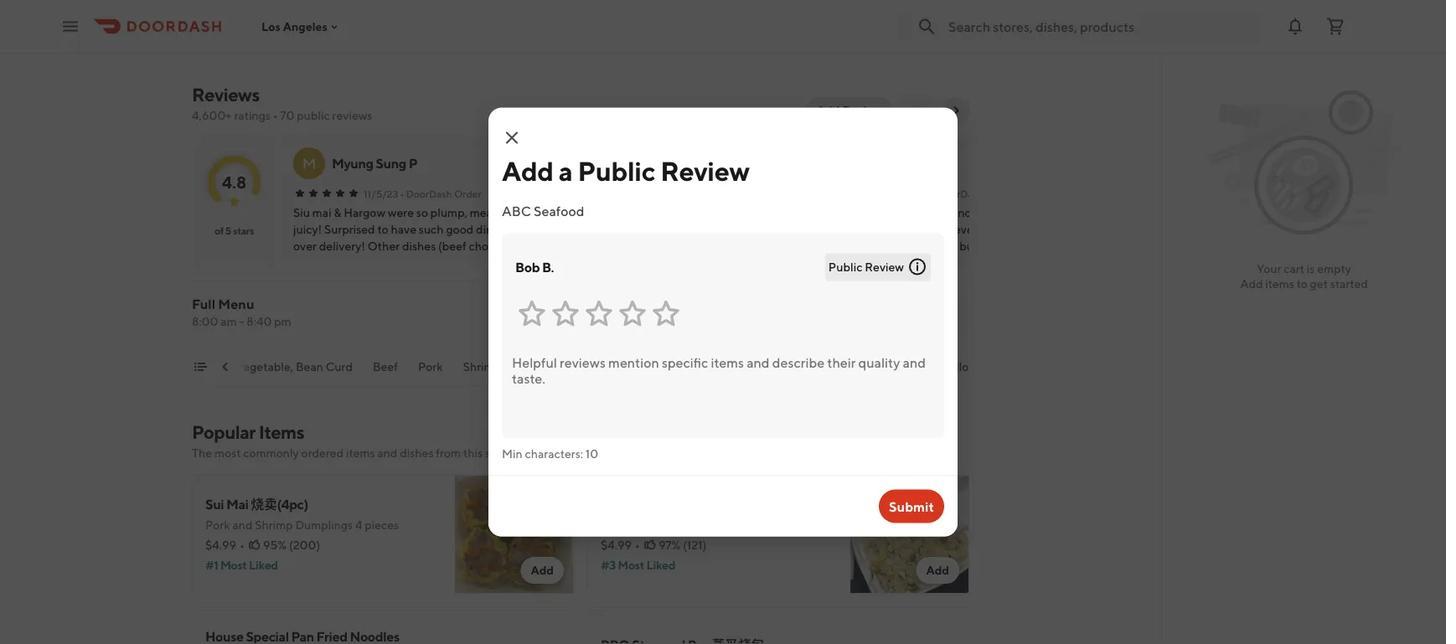 Task type: locate. For each thing, give the bounding box(es) containing it.
2 • doordash order from the left
[[932, 188, 1013, 199]]

sung
[[376, 155, 406, 171]]

suey
[[620, 360, 647, 374]]

0 horizontal spatial $4.99 •
[[205, 538, 245, 552]]

drink
[[888, 360, 917, 374]]

previous image
[[916, 104, 929, 117]]

$4.99
[[205, 538, 236, 552], [601, 538, 632, 552]]

public up the item search search field
[[829, 260, 863, 274]]

Helpful reviews mention specific items and describe their quality and taste. text field
[[502, 345, 944, 439]]

$4.99 • up "#1"
[[205, 538, 245, 552]]

doordash down p
[[406, 188, 452, 199]]

1 vertical spatial public
[[829, 260, 863, 274]]

1 horizontal spatial order
[[986, 188, 1013, 199]]

• doordash order
[[400, 188, 482, 199], [932, 188, 1013, 199]]

1 horizontal spatial $4.99 •
[[601, 538, 640, 552]]

liked
[[249, 559, 278, 572], [647, 559, 675, 572]]

your
[[1257, 262, 1282, 276]]

review for add review
[[842, 103, 882, 117]]

steak
[[361, 0, 394, 16]]

0 horizontal spatial add button
[[521, 557, 564, 584]]

5
[[225, 225, 231, 236]]

scroll menu navigation left image
[[219, 360, 232, 374]]

pork inside sui mai 烧卖(4pc) pork and shrimp dumplings 4 pieces
[[205, 518, 230, 532]]

法式牛柳
[[360, 18, 412, 34]]

add a public review
[[502, 155, 750, 187]]

1 horizontal spatial pork
[[419, 360, 443, 374]]

am
[[221, 315, 237, 329]]

items down your
[[1266, 277, 1295, 291]]

1 $4.99 from the left
[[205, 538, 236, 552]]

0 horizontal spatial order
[[454, 188, 482, 199]]

97%
[[659, 538, 681, 552]]

fish button
[[715, 359, 738, 385]]

items right ordered
[[346, 446, 375, 460]]

liked for #1 most liked
[[249, 559, 278, 572]]

public right a
[[578, 155, 655, 187]]

shrimps button
[[464, 359, 507, 385]]

95% (200)
[[263, 538, 320, 552]]

2 liked from the left
[[647, 559, 675, 572]]

1 horizontal spatial liked
[[647, 559, 675, 572]]

pork right beef
[[419, 360, 443, 374]]

and down mai
[[232, 518, 253, 532]]

style
[[328, 18, 358, 34]]

add review
[[817, 103, 882, 117]]

0 vertical spatial pork
[[419, 360, 443, 374]]

review for public review
[[865, 260, 904, 274]]

$14.95
[[195, 40, 231, 54]]

1 horizontal spatial public
[[829, 260, 863, 274]]

add button down submit 'button'
[[916, 557, 960, 584]]

$4.99 up '#3'
[[601, 538, 632, 552]]

70
[[280, 109, 294, 122]]

a
[[559, 155, 573, 187]]

add button
[[521, 557, 564, 584], [916, 557, 960, 584]]

har gow 虾饺 （4pc) image
[[851, 475, 970, 594]]

most right "#1"
[[220, 559, 247, 572]]

and
[[377, 446, 398, 460], [232, 518, 253, 532]]

1 vertical spatial items
[[346, 446, 375, 460]]

liked down 95%
[[249, 559, 278, 572]]

m left myung
[[302, 154, 316, 172]]

clam
[[667, 360, 695, 374]]

0 horizontal spatial pork
[[205, 518, 230, 532]]

liked down 97% in the bottom of the page
[[647, 559, 675, 572]]

pork
[[419, 360, 443, 374], [205, 518, 230, 532]]

0 horizontal spatial • doordash order
[[400, 188, 482, 199]]

chop
[[588, 360, 618, 374]]

carolina m
[[597, 155, 661, 171]]

add inside button
[[817, 103, 840, 117]]

1 horizontal spatial add button
[[916, 557, 960, 584]]

to
[[1297, 277, 1308, 291]]

0 horizontal spatial m
[[302, 154, 316, 172]]

doordash down next image
[[938, 188, 984, 199]]

fillet
[[328, 0, 358, 16]]

p
[[409, 155, 418, 171]]

$4.99 for 97%
[[601, 538, 632, 552]]

0 vertical spatial items
[[1266, 277, 1295, 291]]

full
[[192, 296, 215, 312]]

4.8
[[222, 172, 247, 192]]

烧卖(4pc)
[[251, 497, 308, 512]]

mai
[[226, 497, 249, 512]]

1 horizontal spatial doordash
[[938, 188, 984, 199]]

popular
[[192, 422, 255, 443]]

add inside dialog
[[502, 155, 554, 187]]

review inside button
[[842, 103, 882, 117]]

close add a public review image
[[502, 128, 522, 148]]

1 horizontal spatial and
[[377, 446, 398, 460]]

notification bell image
[[1286, 16, 1306, 36]]

los angeles button
[[261, 19, 341, 33]]

1 horizontal spatial m
[[649, 155, 661, 171]]

vegetable, bean curd button
[[236, 359, 353, 385]]

0 vertical spatial review
[[842, 103, 882, 117]]

$4.99 • up '#3'
[[601, 538, 640, 552]]

0 horizontal spatial doordash
[[406, 188, 452, 199]]

items inside your cart is empty add items to get started
[[1266, 277, 1295, 291]]

review
[[842, 103, 882, 117], [660, 155, 750, 187], [865, 260, 904, 274]]

reviews
[[332, 109, 372, 122]]

1 order from the left
[[454, 188, 482, 199]]

0 horizontal spatial liked
[[249, 559, 278, 572]]

empty
[[1318, 262, 1352, 276]]

stars
[[233, 225, 254, 236]]

m
[[302, 154, 316, 172], [649, 155, 661, 171]]

1 $4.99 • from the left
[[205, 538, 245, 552]]

#1
[[205, 559, 218, 572]]

8:00
[[192, 315, 218, 329]]

started
[[1331, 277, 1368, 291]]

min
[[502, 447, 523, 460]]

fillet steak french style 法式牛柳 $16.95
[[328, 0, 438, 54]]

vegetable, bean curd
[[236, 360, 353, 374]]

1 vertical spatial and
[[232, 518, 253, 532]]

0 horizontal spatial and
[[232, 518, 253, 532]]

most for #3
[[618, 559, 645, 572]]

vegetable,
[[236, 360, 294, 374]]

1 most from the left
[[220, 559, 247, 572]]

• inside "reviews 4,600+ ratings • 70 public reviews"
[[273, 109, 278, 122]]

items inside popular items the most commonly ordered items and dishes from this store
[[346, 446, 375, 460]]

most
[[214, 446, 241, 460]]

$4.99 •
[[205, 538, 245, 552], [601, 538, 640, 552]]

2 add button from the left
[[916, 557, 960, 584]]

characters:
[[525, 447, 583, 460]]

1 add button from the left
[[521, 557, 564, 584]]

1 horizontal spatial most
[[618, 559, 645, 572]]

1 horizontal spatial • doordash order
[[932, 188, 1013, 199]]

0 vertical spatial and
[[377, 446, 398, 460]]

2 $4.99 from the left
[[601, 538, 632, 552]]

1 vertical spatial pork
[[205, 518, 230, 532]]

0 vertical spatial public
[[578, 155, 655, 187]]

0 horizontal spatial $4.99
[[205, 538, 236, 552]]

beef
[[373, 360, 398, 374]]

pork down sui
[[205, 518, 230, 532]]

(121)
[[683, 538, 707, 552]]

house special fried rice $14.95
[[195, 0, 312, 54]]

2 most from the left
[[618, 559, 645, 572]]

add button left '#3'
[[521, 557, 564, 584]]

commonly
[[243, 446, 299, 460]]

0 items, open order cart image
[[1326, 16, 1346, 36]]

2 $4.99 • from the left
[[601, 538, 640, 552]]

sui mai 烧卖(4pc) image
[[455, 475, 574, 594]]

beef button
[[373, 359, 398, 385]]

most right '#3'
[[618, 559, 645, 572]]

1 horizontal spatial items
[[1266, 277, 1295, 291]]

$4.99 • for 97% (121)
[[601, 538, 640, 552]]

1 horizontal spatial $4.99
[[601, 538, 632, 552]]

0 horizontal spatial most
[[220, 559, 247, 572]]

items
[[259, 422, 304, 443]]

m right carolina
[[649, 155, 661, 171]]

items
[[1266, 277, 1295, 291], [346, 446, 375, 460]]

most for #1
[[220, 559, 247, 572]]

shrimps
[[464, 360, 507, 374]]

$4.99 for 95%
[[205, 538, 236, 552]]

popular items the most commonly ordered items and dishes from this store
[[192, 422, 512, 460]]

reviews
[[192, 84, 260, 106]]

1 liked from the left
[[249, 559, 278, 572]]

1 doordash from the left
[[406, 188, 452, 199]]

most
[[220, 559, 247, 572], [618, 559, 645, 572]]

and left dishes
[[377, 446, 398, 460]]

and inside popular items the most commonly ordered items and dishes from this store
[[377, 446, 398, 460]]

$4.99 up "#1"
[[205, 538, 236, 552]]

0 horizontal spatial items
[[346, 446, 375, 460]]

8:40
[[247, 315, 272, 329]]

2 vertical spatial review
[[865, 260, 904, 274]]

from
[[436, 446, 461, 460]]

order
[[454, 188, 482, 199], [986, 188, 1013, 199]]

public
[[297, 109, 330, 122]]

public
[[578, 155, 655, 187], [829, 260, 863, 274]]



Task type: vqa. For each thing, say whether or not it's contained in the screenshot.
Foster inside the $6.60 $8.80 Foster Farms Hot Buffalo Style Strips (24 oz)
no



Task type: describe. For each thing, give the bounding box(es) containing it.
pieces
[[365, 518, 399, 532]]

11/5/23
[[364, 188, 398, 199]]

2 doordash from the left
[[938, 188, 984, 199]]

house
[[195, 0, 234, 16]]

1 vertical spatial review
[[660, 155, 750, 187]]

(200)
[[289, 538, 320, 552]]

your cart is empty add items to get started
[[1240, 262, 1368, 291]]

sui mai 烧卖(4pc) pork and shrimp dumplings 4 pieces
[[205, 497, 399, 532]]

carolina
[[597, 155, 646, 171]]

hot pot
[[527, 360, 568, 374]]

myung
[[332, 155, 373, 171]]

drink button
[[888, 359, 917, 385]]

add inside your cart is empty add items to get started
[[1240, 277, 1263, 291]]

pot
[[549, 360, 568, 374]]

-
[[239, 315, 244, 329]]

c
[[568, 154, 580, 172]]

oyster
[[832, 360, 868, 374]]

#3
[[601, 559, 616, 572]]

add review button
[[807, 97, 892, 124]]

dumplings
[[295, 518, 353, 532]]

4
[[355, 518, 362, 532]]

scallop button
[[937, 359, 977, 385]]

97% (121)
[[659, 538, 707, 552]]

myung sung p
[[332, 155, 418, 171]]

los
[[261, 19, 281, 33]]

seafood
[[534, 203, 585, 219]]

shrimp
[[255, 518, 293, 532]]

fish
[[715, 360, 738, 374]]

get
[[1310, 277, 1328, 291]]

of
[[215, 225, 224, 236]]

1 • doordash order from the left
[[400, 188, 482, 199]]

cart
[[1284, 262, 1305, 276]]

$13.95
[[725, 40, 760, 54]]

los angeles
[[261, 19, 328, 33]]

95%
[[263, 538, 287, 552]]

and inside sui mai 烧卖(4pc) pork and shrimp dumplings 4 pieces
[[232, 518, 253, 532]]

pork button
[[419, 359, 443, 385]]

is
[[1307, 262, 1315, 276]]

this
[[463, 446, 483, 460]]

$4.99 • for 95% (200)
[[205, 538, 245, 552]]

bob
[[515, 259, 540, 275]]

scallop
[[937, 360, 977, 374]]

reviews link
[[192, 84, 260, 106]]

open menu image
[[60, 16, 80, 36]]

hot pot button
[[527, 359, 568, 385]]

french
[[396, 0, 438, 16]]

add a public review dialog
[[489, 108, 958, 537]]

2 order from the left
[[986, 188, 1013, 199]]

squid鱿鱼
[[758, 360, 812, 374]]

10
[[586, 447, 598, 460]]

liked for #3 most liked
[[647, 559, 675, 572]]

reviews 4,600+ ratings • 70 public reviews
[[192, 84, 372, 122]]

$16.95
[[328, 40, 364, 54]]

4,600+
[[192, 109, 232, 122]]

the
[[192, 446, 212, 460]]

0 horizontal spatial public
[[578, 155, 655, 187]]

angeles
[[283, 19, 328, 33]]

#3 most liked
[[601, 559, 675, 572]]

squid鱿鱼 button
[[758, 359, 812, 385]]

store
[[485, 446, 512, 460]]

clam button
[[667, 359, 695, 385]]

curd
[[326, 360, 353, 374]]

public review
[[829, 260, 904, 274]]

of 5 stars
[[215, 225, 254, 236]]

min characters: 10
[[502, 447, 598, 460]]

bean
[[296, 360, 324, 374]]

abc
[[502, 203, 531, 219]]

dishes
[[400, 446, 434, 460]]

menu
[[218, 296, 254, 312]]

add button for pork and shrimp dumplings 4 pieces
[[521, 557, 564, 584]]

submit button
[[879, 490, 944, 523]]

next image
[[949, 104, 963, 117]]

pm
[[274, 315, 291, 329]]

#1 most liked
[[205, 559, 278, 572]]

sui
[[205, 497, 224, 512]]

Item Search search field
[[728, 308, 956, 326]]

full menu 8:00 am - 8:40 pm
[[192, 296, 291, 329]]

ratings
[[234, 109, 271, 122]]

add button for #3 most liked
[[916, 557, 960, 584]]

chop suey button
[[588, 359, 647, 385]]

fried
[[281, 0, 312, 16]]

chop suey
[[588, 360, 647, 374]]

abc seafood
[[502, 203, 585, 219]]

ordered
[[301, 446, 344, 460]]



